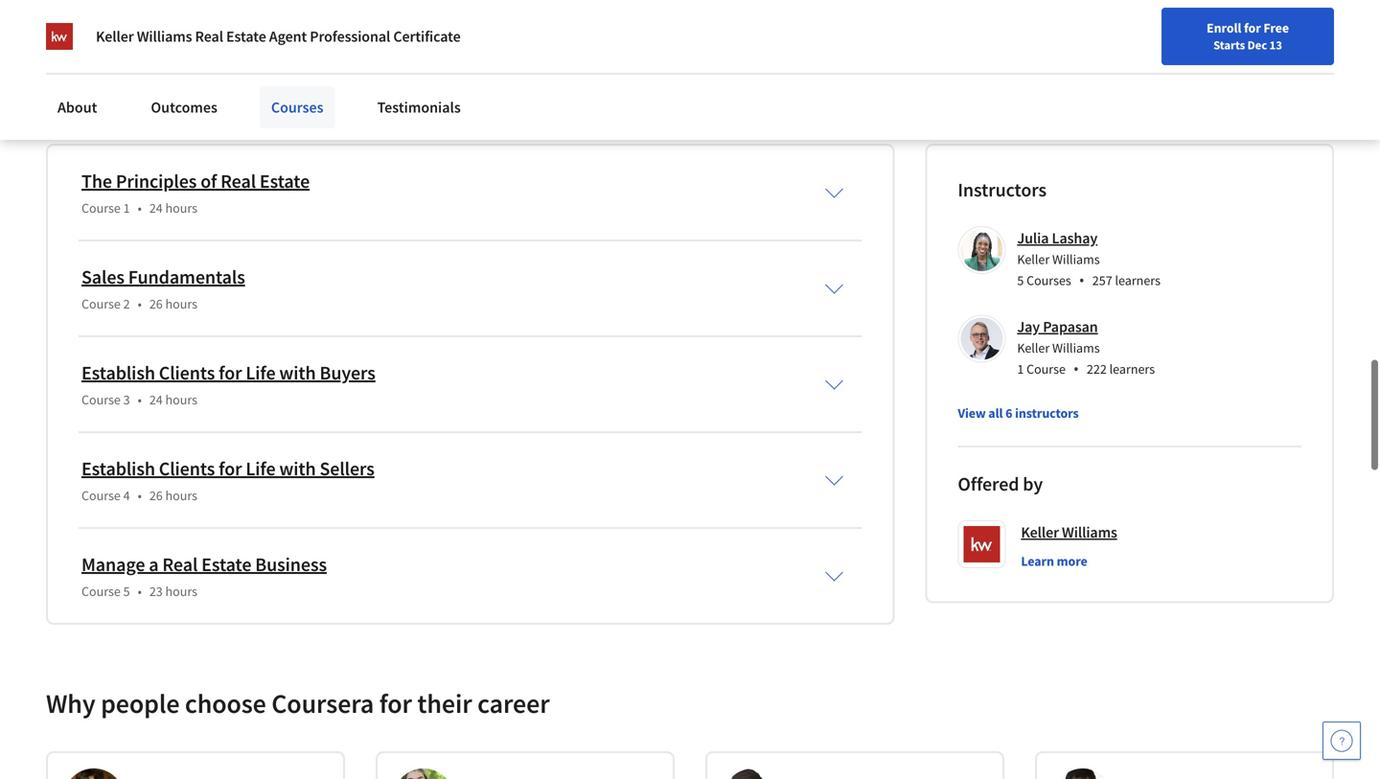 Task type: locate. For each thing, give the bounding box(es) containing it.
with left sellers on the left of page
[[279, 457, 316, 481]]

clients inside establish clients for life with buyers course 3 • 24 hours
[[159, 361, 215, 385]]

• left 257
[[1079, 270, 1085, 290]]

0 vertical spatial more
[[83, 93, 118, 111]]

view
[[958, 404, 986, 422]]

a inside 'manage a real estate business course 5 • 23 hours'
[[149, 552, 159, 576]]

1 horizontal spatial agent
[[269, 27, 307, 46]]

more.
[[692, 65, 730, 84]]

1 horizontal spatial courses
[[1027, 272, 1071, 289]]

26 down 'sales fundamentals' link
[[149, 295, 163, 312]]

with inside establish clients for life with sellers course 4 • 26 hours
[[279, 457, 316, 481]]

1 clients from the top
[[159, 361, 215, 385]]

real inside the principles of real estate course 1 • 24 hours
[[221, 169, 256, 193]]

5 left '23'
[[123, 583, 130, 600]]

and
[[589, 42, 613, 61], [625, 65, 649, 84]]

williams inside jay papasan keller williams 1 course • 222 learners
[[1052, 339, 1100, 356]]

view all 6 instructors button
[[958, 403, 1079, 423]]

estate left business
[[201, 552, 251, 576]]

1 horizontal spatial the
[[491, 42, 512, 61]]

1 vertical spatial life
[[246, 457, 276, 481]]

papasan
[[1043, 317, 1098, 336]]

businesses
[[472, 19, 542, 38]]

hours right '23'
[[165, 583, 197, 600]]

5 hours from the top
[[165, 583, 197, 600]]

the left world
[[319, 19, 340, 38]]

establish inside establish clients for life with sellers course 4 • 26 hours
[[81, 457, 155, 481]]

business
[[255, 552, 327, 576]]

1 vertical spatial the
[[81, 169, 112, 193]]

keller williams real estate agent professional certificate
[[96, 27, 461, 46]]

course inside jay papasan keller williams 1 course • 222 learners
[[1027, 360, 1066, 378]]

a up '23'
[[149, 552, 159, 576]]

5 inside 'manage a real estate business course 5 • 23 hours'
[[123, 583, 130, 600]]

and left skills
[[589, 42, 613, 61]]

certificate
[[393, 27, 461, 46], [298, 42, 364, 61]]

course
[[81, 199, 121, 217], [81, 295, 121, 312], [1027, 360, 1066, 378], [81, 391, 121, 408], [81, 487, 121, 504], [81, 583, 121, 600]]

learn
[[1021, 552, 1054, 570]]

williams up agent,
[[46, 42, 100, 61]]

1 hours from the top
[[165, 199, 197, 217]]

jay papasan link
[[1017, 317, 1098, 336]]

their
[[408, 19, 438, 38], [565, 19, 595, 38], [417, 687, 472, 720]]

the down businesses
[[491, 42, 512, 61]]

estate inside 'daily, millions of real estate agents around the world run their own businesses on their own schedules. the keller williams real estate agent professional certificate will equip you with the knowledge and skills to excel as a real estate agent, including generating leads, interpreting market data, managing client relationships, and much more. read more'
[[134, 42, 173, 61]]

the
[[319, 19, 340, 38], [491, 42, 512, 61]]

enroll for free starts dec 13
[[1207, 19, 1289, 53]]

keller down julia
[[1017, 251, 1050, 268]]

hours down establish clients for life with sellers link
[[165, 487, 197, 504]]

of right principles
[[200, 169, 217, 193]]

clients
[[159, 361, 215, 385], [159, 457, 215, 481]]

• right 4
[[138, 487, 142, 504]]

professional down agents at the left of the page
[[216, 42, 295, 61]]

real inside 'daily, millions of real estate agents around the world run their own businesses on their own schedules. the keller williams real estate agent professional certificate will equip you with the knowledge and skills to excel as a real estate agent, including generating leads, interpreting market data, managing client relationships, and much more. read more'
[[103, 42, 131, 61]]

and down skills
[[625, 65, 649, 84]]

instructors
[[1015, 404, 1079, 422]]

own up skills
[[598, 19, 626, 38]]

agent,
[[46, 65, 86, 84]]

0 vertical spatial 26
[[149, 295, 163, 312]]

keller
[[727, 19, 764, 38], [96, 27, 134, 46], [1017, 251, 1050, 268], [1017, 339, 1050, 356], [1021, 523, 1059, 542]]

life inside establish clients for life with buyers course 3 • 24 hours
[[246, 361, 276, 385]]

1 vertical spatial with
[[279, 361, 316, 385]]

24 right 3
[[149, 391, 163, 408]]

1 horizontal spatial the
[[700, 19, 724, 38]]

1 26 from the top
[[149, 295, 163, 312]]

courses down the 'interpreting' on the top of page
[[271, 98, 324, 117]]

the left principles
[[81, 169, 112, 193]]

keller inside jay papasan keller williams 1 course • 222 learners
[[1017, 339, 1050, 356]]

courses inside julia lashay keller williams 5 courses • 257 learners
[[1027, 272, 1071, 289]]

1 vertical spatial of
[[200, 169, 217, 193]]

establish inside establish clients for life with buyers course 3 • 24 hours
[[81, 361, 155, 385]]

0 horizontal spatial of
[[139, 19, 151, 38]]

1 horizontal spatial of
[[200, 169, 217, 193]]

more
[[83, 93, 118, 111], [1057, 552, 1087, 570]]

hours down the principles of real estate 'link'
[[165, 199, 197, 217]]

1 vertical spatial more
[[1057, 552, 1087, 570]]

24 inside the principles of real estate course 1 • 24 hours
[[149, 199, 163, 217]]

1
[[123, 199, 130, 217], [1017, 360, 1024, 378]]

0 horizontal spatial real
[[154, 19, 179, 38]]

0 vertical spatial 1
[[123, 199, 130, 217]]

agent up generating
[[176, 42, 213, 61]]

establish clients for life with sellers course 4 • 26 hours
[[81, 457, 375, 504]]

life for buyers
[[246, 361, 276, 385]]

the up as
[[700, 19, 724, 38]]

0 vertical spatial with
[[460, 42, 488, 61]]

jay
[[1017, 317, 1040, 336]]

agent up the 'interpreting' on the top of page
[[269, 27, 307, 46]]

2 life from the top
[[246, 457, 276, 481]]

you
[[433, 42, 457, 61]]

1 vertical spatial courses
[[1027, 272, 1071, 289]]

0 vertical spatial the
[[700, 19, 724, 38]]

1 vertical spatial establish
[[81, 457, 155, 481]]

0 horizontal spatial courses
[[271, 98, 324, 117]]

jay papasan image
[[961, 318, 1003, 360]]

1 vertical spatial 5
[[123, 583, 130, 600]]

1 horizontal spatial own
[[598, 19, 626, 38]]

3
[[123, 391, 130, 408]]

26 right 4
[[149, 487, 163, 504]]

1 vertical spatial estate
[[758, 42, 797, 61]]

4 hours from the top
[[165, 487, 197, 504]]

2 26 from the top
[[149, 487, 163, 504]]

estate
[[226, 27, 266, 46], [134, 42, 173, 61], [260, 169, 310, 193], [201, 552, 251, 576]]

leads,
[[224, 65, 262, 84]]

1 vertical spatial 1
[[1017, 360, 1024, 378]]

0 horizontal spatial the
[[319, 19, 340, 38]]

• right 3
[[138, 391, 142, 408]]

with up managing
[[460, 42, 488, 61]]

0 horizontal spatial certificate
[[298, 42, 364, 61]]

course inside 'manage a real estate business course 5 • 23 hours'
[[81, 583, 121, 600]]

julia lashay image
[[961, 229, 1003, 271]]

None search field
[[273, 12, 589, 50]]

professional up market at the left top
[[310, 27, 390, 46]]

0 vertical spatial real
[[154, 19, 179, 38]]

relationships,
[[535, 65, 622, 84]]

0 horizontal spatial own
[[441, 19, 469, 38]]

2 clients from the top
[[159, 457, 215, 481]]

0 horizontal spatial and
[[589, 42, 613, 61]]

establish for establish clients for life with sellers
[[81, 457, 155, 481]]

with left buyers
[[279, 361, 316, 385]]

1 24 from the top
[[149, 199, 163, 217]]

3 hours from the top
[[165, 391, 197, 408]]

1 inside jay papasan keller williams 1 course • 222 learners
[[1017, 360, 1024, 378]]

1 life from the top
[[246, 361, 276, 385]]

real left agents at the left of the page
[[195, 27, 223, 46]]

1 vertical spatial a
[[149, 552, 159, 576]]

0 vertical spatial 5
[[1017, 272, 1024, 289]]

keller down jay
[[1017, 339, 1050, 356]]

keller up more. on the right top of page
[[727, 19, 764, 38]]

williams up learn more
[[1062, 523, 1117, 542]]

0 horizontal spatial the
[[81, 169, 112, 193]]

• left '23'
[[138, 583, 142, 600]]

certificate up the 'interpreting' on the top of page
[[298, 42, 364, 61]]

course left 4
[[81, 487, 121, 504]]

real right as
[[731, 42, 755, 61]]

williams
[[137, 27, 192, 46], [46, 42, 100, 61], [1052, 251, 1100, 268], [1052, 339, 1100, 356], [1062, 523, 1117, 542]]

0 horizontal spatial a
[[149, 552, 159, 576]]

certificate up data,
[[393, 27, 461, 46]]

0 horizontal spatial professional
[[216, 42, 295, 61]]

professional
[[310, 27, 390, 46], [216, 42, 295, 61]]

24 down principles
[[149, 199, 163, 217]]

2 hours from the top
[[165, 295, 197, 312]]

more inside 'learn more' button
[[1057, 552, 1087, 570]]

free
[[1264, 19, 1289, 36]]

1 inside the principles of real estate course 1 • 24 hours
[[123, 199, 130, 217]]

their left career
[[417, 687, 472, 720]]

5 down julia
[[1017, 272, 1024, 289]]

1 horizontal spatial and
[[625, 65, 649, 84]]

jay papasan keller williams 1 course • 222 learners
[[1017, 317, 1155, 379]]

• inside the principles of real estate course 1 • 24 hours
[[138, 199, 142, 217]]

2 24 from the top
[[149, 391, 163, 408]]

hours inside 'manage a real estate business course 5 • 23 hours'
[[165, 583, 197, 600]]

sales fundamentals course 2 • 26 hours
[[81, 265, 245, 312]]

real
[[154, 19, 179, 38], [731, 42, 755, 61]]

clients down sales fundamentals course 2 • 26 hours
[[159, 361, 215, 385]]

• down principles
[[138, 199, 142, 217]]

sellers
[[320, 457, 375, 481]]

1 horizontal spatial 5
[[1017, 272, 1024, 289]]

1 vertical spatial 26
[[149, 487, 163, 504]]

1 establish from the top
[[81, 361, 155, 385]]

clients down establish clients for life with buyers course 3 • 24 hours
[[159, 457, 215, 481]]

the
[[700, 19, 724, 38], [81, 169, 112, 193]]

real up generating
[[154, 19, 179, 38]]

lashay
[[1052, 229, 1098, 248]]

more down including at the top left
[[83, 93, 118, 111]]

0 vertical spatial courses
[[271, 98, 324, 117]]

1 horizontal spatial a
[[720, 42, 728, 61]]

0 vertical spatial 24
[[149, 199, 163, 217]]

life for sellers
[[246, 457, 276, 481]]

hours inside establish clients for life with buyers course 3 • 24 hours
[[165, 391, 197, 408]]

life left sellers on the left of page
[[246, 457, 276, 481]]

life inside establish clients for life with sellers course 4 • 26 hours
[[246, 457, 276, 481]]

0 vertical spatial life
[[246, 361, 276, 385]]

estate up leads,
[[226, 27, 266, 46]]

life
[[246, 361, 276, 385], [246, 457, 276, 481]]

estate up generating
[[134, 42, 173, 61]]

williams down papasan
[[1052, 339, 1100, 356]]

estate right as
[[758, 42, 797, 61]]

24
[[149, 199, 163, 217], [149, 391, 163, 408]]

establish up 4
[[81, 457, 155, 481]]

hours down fundamentals
[[165, 295, 197, 312]]

agent inside 'daily, millions of real estate agents around the world run their own businesses on their own schedules. the keller williams real estate agent professional certificate will equip you with the knowledge and skills to excel as a real estate agent, including generating leads, interpreting market data, managing client relationships, and much more. read more'
[[176, 42, 213, 61]]

learners right 257
[[1115, 272, 1161, 289]]

0 vertical spatial learners
[[1115, 272, 1161, 289]]

• right 2
[[138, 295, 142, 312]]

course down principles
[[81, 199, 121, 217]]

1 vertical spatial clients
[[159, 457, 215, 481]]

learners inside jay papasan keller williams 1 course • 222 learners
[[1109, 360, 1155, 378]]

1 horizontal spatial estate
[[758, 42, 797, 61]]

millions
[[84, 19, 136, 38]]

williams inside 'daily, millions of real estate agents around the world run their own businesses on their own schedules. the keller williams real estate agent professional certificate will equip you with the knowledge and skills to excel as a real estate agent, including generating leads, interpreting market data, managing client relationships, and much more. read more'
[[46, 42, 100, 61]]

0 horizontal spatial 1
[[123, 199, 130, 217]]

course down jay papasan link
[[1027, 360, 1066, 378]]

own up you
[[441, 19, 469, 38]]

•
[[138, 199, 142, 217], [1079, 270, 1085, 290], [138, 295, 142, 312], [1073, 358, 1079, 379], [138, 391, 142, 408], [138, 487, 142, 504], [138, 583, 142, 600]]

testimonials link
[[366, 86, 472, 128]]

of inside 'daily, millions of real estate agents around the world run their own businesses on their own schedules. the keller williams real estate agent professional certificate will equip you with the knowledge and skills to excel as a real estate agent, including generating leads, interpreting market data, managing client relationships, and much more. read more'
[[139, 19, 151, 38]]

more down keller williams on the right bottom
[[1057, 552, 1087, 570]]

• inside 'manage a real estate business course 5 • 23 hours'
[[138, 583, 142, 600]]

menu item
[[1014, 19, 1137, 81]]

williams down lashay
[[1052, 251, 1100, 268]]

2 establish from the top
[[81, 457, 155, 481]]

• inside establish clients for life with buyers course 3 • 24 hours
[[138, 391, 142, 408]]

1 vertical spatial real
[[731, 42, 755, 61]]

williams up generating
[[137, 27, 192, 46]]

keller williams image
[[46, 23, 73, 50]]

0 horizontal spatial agent
[[176, 42, 213, 61]]

1 own from the left
[[441, 19, 469, 38]]

manage
[[81, 552, 145, 576]]

2 vertical spatial with
[[279, 457, 316, 481]]

hours
[[165, 199, 197, 217], [165, 295, 197, 312], [165, 391, 197, 408], [165, 487, 197, 504], [165, 583, 197, 600]]

0 vertical spatial of
[[139, 19, 151, 38]]

knowledge
[[515, 42, 586, 61]]

• inside jay papasan keller williams 1 course • 222 learners
[[1073, 358, 1079, 379]]

estate
[[182, 19, 220, 38], [758, 42, 797, 61]]

fundamentals
[[128, 265, 245, 289]]

1 down jay
[[1017, 360, 1024, 378]]

with inside establish clients for life with buyers course 3 • 24 hours
[[279, 361, 316, 385]]

julia lashay keller williams 5 courses • 257 learners
[[1017, 229, 1161, 290]]

for
[[1244, 19, 1261, 36], [219, 361, 242, 385], [219, 457, 242, 481], [379, 687, 412, 720]]

courses down the julia lashay link
[[1027, 272, 1071, 289]]

1 vertical spatial learners
[[1109, 360, 1155, 378]]

a right as
[[720, 42, 728, 61]]

26
[[149, 295, 163, 312], [149, 487, 163, 504]]

establish
[[81, 361, 155, 385], [81, 457, 155, 481]]

establish for establish clients for life with buyers
[[81, 361, 155, 385]]

own
[[441, 19, 469, 38], [598, 19, 626, 38]]

of for principles
[[200, 169, 217, 193]]

keller inside 'daily, millions of real estate agents around the world run their own businesses on their own schedules. the keller williams real estate agent professional certificate will equip you with the knowledge and skills to excel as a real estate agent, including generating leads, interpreting market data, managing client relationships, and much more. read more'
[[727, 19, 764, 38]]

keller up including at the top left
[[96, 27, 134, 46]]

data,
[[393, 65, 425, 84]]

real inside 'manage a real estate business course 5 • 23 hours'
[[162, 552, 198, 576]]

0 vertical spatial establish
[[81, 361, 155, 385]]

clients inside establish clients for life with sellers course 4 • 26 hours
[[159, 457, 215, 481]]

5
[[1017, 272, 1024, 289], [123, 583, 130, 600]]

1 horizontal spatial 1
[[1017, 360, 1024, 378]]

hours down establish clients for life with buyers link
[[165, 391, 197, 408]]

0 horizontal spatial more
[[83, 93, 118, 111]]

0 vertical spatial a
[[720, 42, 728, 61]]

estate left agents at the left of the page
[[182, 19, 220, 38]]

1 horizontal spatial professional
[[310, 27, 390, 46]]

more inside 'daily, millions of real estate agents around the world run their own businesses on their own schedules. the keller williams real estate agent professional certificate will equip you with the knowledge and skills to excel as a real estate agent, including generating leads, interpreting market data, managing client relationships, and much more. read more'
[[83, 93, 118, 111]]

learners inside julia lashay keller williams 5 courses • 257 learners
[[1115, 272, 1161, 289]]

course down "manage"
[[81, 583, 121, 600]]

by
[[1023, 472, 1043, 496]]

1 horizontal spatial more
[[1057, 552, 1087, 570]]

real up including at the top left
[[103, 42, 131, 61]]

course left 2
[[81, 295, 121, 312]]

skills
[[616, 42, 648, 61]]

222
[[1087, 360, 1107, 378]]

26 inside establish clients for life with sellers course 4 • 26 hours
[[149, 487, 163, 504]]

their right on
[[565, 19, 595, 38]]

• left 222
[[1073, 358, 1079, 379]]

course inside establish clients for life with buyers course 3 • 24 hours
[[81, 391, 121, 408]]

agent
[[269, 27, 307, 46], [176, 42, 213, 61]]

real right principles
[[221, 169, 256, 193]]

of right millions at the left top of the page
[[139, 19, 151, 38]]

0 vertical spatial estate
[[182, 19, 220, 38]]

0 horizontal spatial 5
[[123, 583, 130, 600]]

learners right 222
[[1109, 360, 1155, 378]]

of inside the principles of real estate course 1 • 24 hours
[[200, 169, 217, 193]]

1 vertical spatial 24
[[149, 391, 163, 408]]

estate down courses link
[[260, 169, 310, 193]]

course left 3
[[81, 391, 121, 408]]

real up '23'
[[162, 552, 198, 576]]

life left buyers
[[246, 361, 276, 385]]

a
[[720, 42, 728, 61], [149, 552, 159, 576]]

learners
[[1115, 272, 1161, 289], [1109, 360, 1155, 378]]

0 vertical spatial clients
[[159, 361, 215, 385]]

establish up 3
[[81, 361, 155, 385]]

principles
[[116, 169, 197, 193]]

schedules.
[[629, 19, 697, 38]]

1 down principles
[[123, 199, 130, 217]]



Task type: describe. For each thing, give the bounding box(es) containing it.
24 inside establish clients for life with buyers course 3 • 24 hours
[[149, 391, 163, 408]]

learn more button
[[1021, 551, 1087, 571]]

certificate inside 'daily, millions of real estate agents around the world run their own businesses on their own schedules. the keller williams real estate agent professional certificate will equip you with the knowledge and skills to excel as a real estate agent, including generating leads, interpreting market data, managing client relationships, and much more. read more'
[[298, 42, 364, 61]]

a inside 'daily, millions of real estate agents around the world run their own businesses on their own schedules. the keller williams real estate agent professional certificate will equip you with the knowledge and skills to excel as a real estate agent, including generating leads, interpreting market data, managing client relationships, and much more. read more'
[[720, 42, 728, 61]]

client
[[496, 65, 532, 84]]

show notifications image
[[1157, 24, 1180, 47]]

for inside establish clients for life with sellers course 4 • 26 hours
[[219, 457, 242, 481]]

will
[[367, 42, 390, 61]]

interpreting
[[265, 65, 341, 84]]

• inside establish clients for life with sellers course 4 • 26 hours
[[138, 487, 142, 504]]

keller williams
[[1021, 523, 1117, 542]]

with for buyers
[[279, 361, 316, 385]]

julia lashay link
[[1017, 229, 1098, 248]]

23
[[149, 583, 163, 600]]

• inside sales fundamentals course 2 • 26 hours
[[138, 295, 142, 312]]

estate inside the principles of real estate course 1 • 24 hours
[[260, 169, 310, 193]]

people
[[101, 687, 180, 720]]

read more button
[[46, 92, 118, 112]]

about
[[58, 98, 97, 117]]

the inside the principles of real estate course 1 • 24 hours
[[81, 169, 112, 193]]

establish clients for life with buyers course 3 • 24 hours
[[81, 361, 376, 408]]

course inside the principles of real estate course 1 • 24 hours
[[81, 199, 121, 217]]

help center image
[[1330, 729, 1353, 752]]

clients for establish clients for life with buyers
[[159, 361, 215, 385]]

courses link
[[260, 86, 335, 128]]

all
[[988, 404, 1003, 422]]

learn more
[[1021, 552, 1087, 570]]

establish clients for life with sellers link
[[81, 457, 375, 481]]

sales fundamentals link
[[81, 265, 245, 289]]

establish clients for life with buyers link
[[81, 361, 376, 385]]

view all 6 instructors
[[958, 404, 1079, 422]]

2 own from the left
[[598, 19, 626, 38]]

the principles of real estate link
[[81, 169, 310, 193]]

keller up learn
[[1021, 523, 1059, 542]]

257
[[1092, 272, 1112, 289]]

5 inside julia lashay keller williams 5 courses • 257 learners
[[1017, 272, 1024, 289]]

learners for jay papasan
[[1109, 360, 1155, 378]]

including
[[89, 65, 149, 84]]

2
[[123, 295, 130, 312]]

why
[[46, 687, 95, 720]]

of for millions
[[139, 19, 151, 38]]

26 inside sales fundamentals course 2 • 26 hours
[[149, 295, 163, 312]]

testimonials
[[377, 98, 461, 117]]

run
[[383, 19, 405, 38]]

daily,
[[46, 19, 81, 38]]

around
[[269, 19, 316, 38]]

6
[[1005, 404, 1012, 422]]

hours inside establish clients for life with sellers course 4 • 26 hours
[[165, 487, 197, 504]]

hours inside the principles of real estate course 1 • 24 hours
[[165, 199, 197, 217]]

offered by
[[958, 472, 1043, 496]]

as
[[703, 42, 717, 61]]

instructors
[[958, 178, 1047, 202]]

daily, millions of real estate agents around the world run their own businesses on their own schedules. the keller williams real estate agent professional certificate will equip you with the knowledge and skills to excel as a real estate agent, including generating leads, interpreting market data, managing client relationships, and much more. read more
[[46, 19, 800, 111]]

to
[[651, 42, 665, 61]]

for inside establish clients for life with buyers course 3 • 24 hours
[[219, 361, 242, 385]]

enroll
[[1207, 19, 1241, 36]]

buyers
[[320, 361, 376, 385]]

1 vertical spatial and
[[625, 65, 649, 84]]

world
[[343, 19, 380, 38]]

1 vertical spatial the
[[491, 42, 512, 61]]

offered
[[958, 472, 1019, 496]]

course inside establish clients for life with sellers course 4 • 26 hours
[[81, 487, 121, 504]]

market
[[344, 65, 390, 84]]

manage a real estate business course 5 • 23 hours
[[81, 552, 327, 600]]

0 vertical spatial and
[[589, 42, 613, 61]]

dec
[[1248, 37, 1267, 53]]

generating
[[152, 65, 221, 84]]

the principles of real estate course 1 • 24 hours
[[81, 169, 310, 217]]

why people choose coursera for their career
[[46, 687, 550, 720]]

keller inside julia lashay keller williams 5 courses • 257 learners
[[1017, 251, 1050, 268]]

managing
[[428, 65, 493, 84]]

williams inside julia lashay keller williams 5 courses • 257 learners
[[1052, 251, 1100, 268]]

agents
[[223, 19, 266, 38]]

4
[[123, 487, 130, 504]]

course inside sales fundamentals course 2 • 26 hours
[[81, 295, 121, 312]]

1 horizontal spatial certificate
[[393, 27, 461, 46]]

with inside 'daily, millions of real estate agents around the world run their own businesses on their own schedules. the keller williams real estate agent professional certificate will equip you with the knowledge and skills to excel as a real estate agent, including generating leads, interpreting market data, managing client relationships, and much more. read more'
[[460, 42, 488, 61]]

choose
[[185, 687, 266, 720]]

their up the equip
[[408, 19, 438, 38]]

0 vertical spatial the
[[319, 19, 340, 38]]

keller williams link
[[1021, 520, 1117, 544]]

on
[[545, 19, 562, 38]]

read
[[46, 93, 79, 111]]

1 horizontal spatial real
[[731, 42, 755, 61]]

coursera image
[[23, 16, 145, 46]]

outcomes
[[151, 98, 217, 117]]

equip
[[393, 42, 430, 61]]

hours inside sales fundamentals course 2 • 26 hours
[[165, 295, 197, 312]]

learners for julia lashay
[[1115, 272, 1161, 289]]

estate inside 'manage a real estate business course 5 • 23 hours'
[[201, 552, 251, 576]]

williams inside keller williams link
[[1062, 523, 1117, 542]]

julia
[[1017, 229, 1049, 248]]

career
[[477, 687, 550, 720]]

professional inside 'daily, millions of real estate agents around the world run their own businesses on their own schedules. the keller williams real estate agent professional certificate will equip you with the knowledge and skills to excel as a real estate agent, including generating leads, interpreting market data, managing client relationships, and much more. read more'
[[216, 42, 295, 61]]

sales
[[81, 265, 125, 289]]

manage a real estate business link
[[81, 552, 327, 576]]

much
[[653, 65, 689, 84]]

13
[[1269, 37, 1282, 53]]

clients for establish clients for life with sellers
[[159, 457, 215, 481]]

• inside julia lashay keller williams 5 courses • 257 learners
[[1079, 270, 1085, 290]]

for inside enroll for free starts dec 13
[[1244, 19, 1261, 36]]

the inside 'daily, millions of real estate agents around the world run their own businesses on their own schedules. the keller williams real estate agent professional certificate will equip you with the knowledge and skills to excel as a real estate agent, including generating leads, interpreting market data, managing client relationships, and much more. read more'
[[700, 19, 724, 38]]

about link
[[46, 86, 109, 128]]

outcomes link
[[139, 86, 229, 128]]

excel
[[668, 42, 700, 61]]

0 horizontal spatial estate
[[182, 19, 220, 38]]

with for sellers
[[279, 457, 316, 481]]

starts
[[1213, 37, 1245, 53]]

coursera
[[271, 687, 374, 720]]



Task type: vqa. For each thing, say whether or not it's contained in the screenshot.


